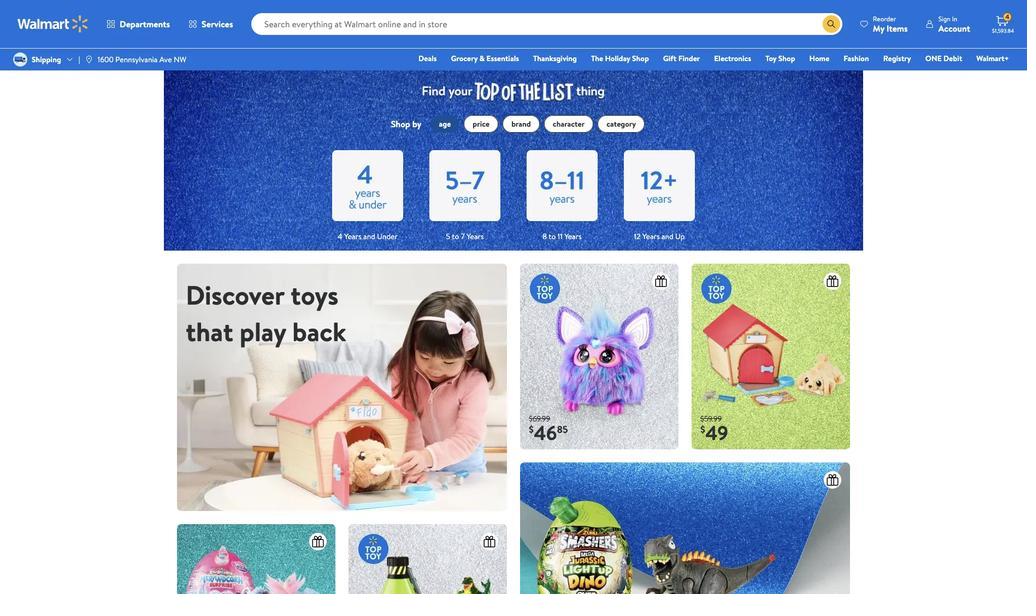 Task type: locate. For each thing, give the bounding box(es) containing it.
price
[[473, 119, 490, 130]]

$ inside $69.99 $ 46 85
[[529, 423, 534, 437]]

1 and from the left
[[363, 231, 375, 242]]

shop right toy at the right top of page
[[779, 53, 795, 64]]

years right 7
[[467, 231, 484, 242]]

2 to from the left
[[549, 231, 556, 242]]

4 years and under link
[[332, 142, 403, 251]]

shop inside "toy shop" link
[[779, 53, 795, 64]]

toys
[[291, 277, 339, 314]]

$ inside "$59.99 $ 49"
[[701, 423, 705, 437]]

4 inside 4 $1,593.84
[[1006, 12, 1010, 21]]

search icon image
[[827, 20, 836, 28]]

the holiday shop link
[[586, 52, 654, 64]]

&
[[480, 53, 485, 64]]

years inside 4 years and under link
[[344, 231, 362, 242]]

shipping
[[32, 54, 61, 65]]

toy shop link
[[761, 52, 800, 64]]

46
[[534, 420, 557, 447]]

to left 7
[[452, 231, 459, 242]]

4 years from the left
[[643, 231, 660, 242]]

8 to 11 years link
[[527, 142, 598, 251]]

play
[[240, 314, 286, 350]]

1 $ from the left
[[529, 423, 534, 437]]

11
[[558, 231, 563, 242]]

1600
[[98, 54, 114, 65]]

nw
[[174, 54, 186, 65]]

departments button
[[97, 11, 179, 37]]

and left under
[[363, 231, 375, 242]]

1 horizontal spatial to
[[549, 231, 556, 242]]

under
[[377, 231, 398, 242]]

1 vertical spatial 4
[[338, 231, 342, 242]]

 image left shipping
[[13, 52, 27, 67]]

and
[[363, 231, 375, 242], [662, 231, 674, 242]]

2 and from the left
[[662, 231, 674, 242]]

0 horizontal spatial  image
[[13, 52, 27, 67]]

reorder my items
[[873, 14, 908, 34]]

years right 11
[[565, 231, 582, 242]]

1 to from the left
[[452, 231, 459, 242]]

7
[[461, 231, 465, 242]]

pennsylvania
[[115, 54, 158, 65]]

grocery
[[451, 53, 478, 64]]

shop
[[632, 53, 649, 64], [779, 53, 795, 64], [391, 118, 410, 130]]

brand button
[[503, 115, 540, 133]]

4
[[1006, 12, 1010, 21], [338, 231, 342, 242]]

1 horizontal spatial shop
[[632, 53, 649, 64]]

0 vertical spatial 4
[[1006, 12, 1010, 21]]

 image for 1600 pennsylvania ave nw
[[85, 55, 93, 64]]

$59.99 $ 49
[[701, 414, 728, 447]]

 image right |
[[85, 55, 93, 64]]

1 horizontal spatial  image
[[85, 55, 93, 64]]

2 years from the left
[[467, 231, 484, 242]]

$
[[529, 423, 534, 437], [701, 423, 705, 437]]

2 $ from the left
[[701, 423, 705, 437]]

registry link
[[879, 52, 916, 64]]

1 years from the left
[[344, 231, 362, 242]]

1 horizontal spatial $
[[701, 423, 705, 437]]

years inside 12 years and up link
[[643, 231, 660, 242]]

gift
[[663, 53, 677, 64]]

essentials
[[487, 53, 519, 64]]

$59.99
[[701, 414, 722, 424]]

12 years and up
[[634, 231, 685, 242]]

sign
[[939, 14, 951, 23]]

years right 12
[[643, 231, 660, 242]]

shop left by
[[391, 118, 410, 130]]

0 horizontal spatial $
[[529, 423, 534, 437]]

find your top of the list thing image
[[409, 70, 619, 107]]

4 left under
[[338, 231, 342, 242]]

furby purple plush interactive toys for 6 year old girls & boys & up image
[[520, 264, 679, 450]]

age
[[439, 119, 451, 130]]

1 horizontal spatial and
[[662, 231, 674, 242]]

category
[[607, 119, 636, 130]]

one
[[926, 53, 942, 64]]

one debit
[[926, 53, 963, 64]]

home
[[810, 53, 830, 64]]

4 years and under
[[338, 231, 398, 242]]

brand
[[512, 119, 531, 130]]

deals
[[419, 53, 437, 64]]

sign in account
[[939, 14, 971, 34]]

character button
[[544, 115, 594, 133]]

0 horizontal spatial 4
[[338, 231, 342, 242]]

|
[[79, 54, 80, 65]]

grocery & essentials
[[451, 53, 519, 64]]

 image
[[177, 264, 507, 512]]

0 horizontal spatial to
[[452, 231, 459, 242]]

8
[[543, 231, 547, 242]]

49
[[705, 420, 728, 447]]

up
[[675, 231, 685, 242]]

to for 5
[[452, 231, 459, 242]]

one debit link
[[921, 52, 967, 64]]

4 up $1,593.84
[[1006, 12, 1010, 21]]

years left under
[[344, 231, 362, 242]]

walmart+
[[977, 53, 1009, 64]]

3 years from the left
[[565, 231, 582, 242]]

shop right holiday
[[632, 53, 649, 64]]

category button
[[598, 115, 645, 133]]

to right 8
[[549, 231, 556, 242]]

and left up
[[662, 231, 674, 242]]

years inside 8 to 11 years link
[[565, 231, 582, 242]]

services
[[202, 18, 233, 30]]

2 horizontal spatial shop
[[779, 53, 795, 64]]

1600 pennsylvania ave nw
[[98, 54, 186, 65]]

category 4-years-under image
[[332, 150, 403, 221]]

85
[[557, 423, 568, 437]]

the
[[591, 53, 603, 64]]

 image
[[13, 52, 27, 67], [85, 55, 93, 64]]

0 horizontal spatial and
[[363, 231, 375, 242]]

years
[[344, 231, 362, 242], [467, 231, 484, 242], [565, 231, 582, 242], [643, 231, 660, 242]]

gift finder
[[663, 53, 700, 64]]

walmart+ link
[[972, 52, 1014, 64]]

1 horizontal spatial 4
[[1006, 12, 1010, 21]]



Task type: vqa. For each thing, say whether or not it's contained in the screenshot.
7
yes



Task type: describe. For each thing, give the bounding box(es) containing it.
services button
[[179, 11, 242, 37]]

deals link
[[414, 52, 442, 64]]

fashion link
[[839, 52, 874, 64]]

5 to 7 years
[[446, 231, 484, 242]]

the holiday shop
[[591, 53, 649, 64]]

shop inside the holiday shop link
[[632, 53, 649, 64]]

electronics
[[714, 53, 751, 64]]

and for under
[[363, 231, 375, 242]]

Search search field
[[251, 13, 843, 35]]

category 12-years-up image
[[624, 150, 695, 221]]

 image for shipping
[[13, 52, 27, 67]]

thanksgiving link
[[528, 52, 582, 64]]

toy shop
[[766, 53, 795, 64]]

debit
[[944, 53, 963, 64]]

registry
[[884, 53, 911, 64]]

shop by
[[391, 118, 422, 130]]

12
[[634, 231, 641, 242]]

in
[[952, 14, 958, 23]]

ave
[[159, 54, 172, 65]]

category 8-to-11-years image
[[527, 150, 598, 221]]

category 5-to-7-years image
[[430, 150, 501, 221]]

4 for 4 $1,593.84
[[1006, 12, 1010, 21]]

smashers mega jurassic light up dino egg by zuru t-rex or spino dinosaur toy for child 3 years and up image
[[520, 463, 850, 595]]

12 years and up link
[[624, 142, 695, 251]]

that
[[186, 314, 233, 350]]

4 for 4 years and under
[[338, 231, 342, 242]]

0 horizontal spatial shop
[[391, 118, 410, 130]]

$ for 49
[[701, 423, 705, 437]]

toy
[[766, 53, 777, 64]]

holiday
[[605, 53, 630, 64]]

finder
[[679, 53, 700, 64]]

$69.99
[[529, 414, 551, 424]]

walmart image
[[17, 15, 89, 33]]

8 to 11 years
[[543, 231, 582, 242]]

years inside 5 to 7 years link
[[467, 231, 484, 242]]

$1,593.84
[[992, 27, 1014, 34]]

5
[[446, 231, 450, 242]]

little live pets my puppy's home interactive puppy and kennel, 25+ sounds and reactions, ages 5+ image
[[692, 264, 850, 450]]

Walmart Site-Wide search field
[[251, 13, 843, 35]]

discover
[[186, 277, 284, 314]]

reorder
[[873, 14, 896, 23]]

to for 8
[[549, 231, 556, 242]]

character
[[553, 119, 585, 130]]

by
[[412, 118, 422, 130]]

items
[[887, 22, 908, 34]]

fashion
[[844, 53, 869, 64]]

age button
[[430, 115, 460, 133]]

electronics link
[[709, 52, 756, 64]]

grocery & essentials link
[[446, 52, 524, 64]]

5 to 7 years link
[[430, 142, 501, 251]]

departments
[[120, 18, 170, 30]]

$69.99 $ 46 85
[[529, 414, 568, 447]]

back
[[292, 314, 346, 350]]

account
[[939, 22, 971, 34]]

my
[[873, 22, 885, 34]]

home link
[[805, 52, 835, 64]]

gift finder link
[[658, 52, 705, 64]]

discover toys that play back
[[186, 277, 346, 350]]

thanksgiving
[[533, 53, 577, 64]]

4 $1,593.84
[[992, 12, 1014, 34]]

and for up
[[662, 231, 674, 242]]

price button
[[464, 115, 498, 133]]

$ for 46
[[529, 423, 534, 437]]



